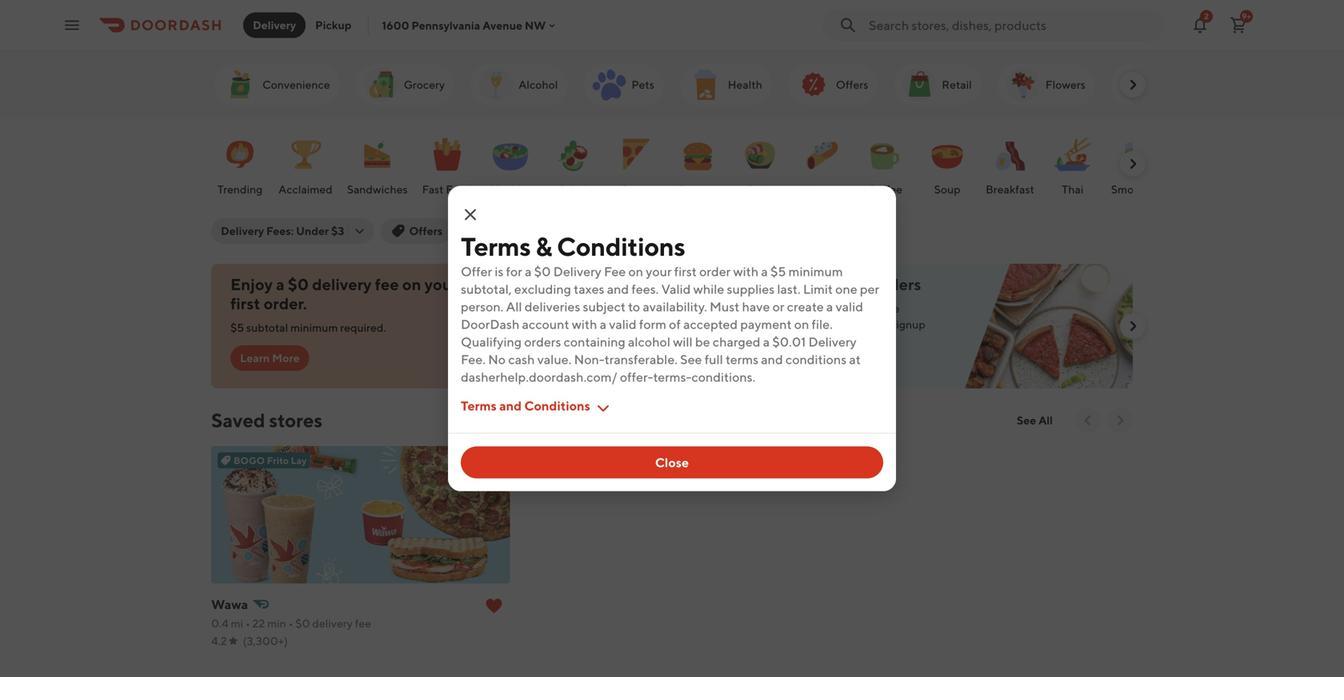 Task type: vqa. For each thing, say whether or not it's contained in the screenshot.
the containing
yes



Task type: locate. For each thing, give the bounding box(es) containing it.
or
[[773, 299, 785, 315]]

pennsylvania
[[412, 19, 480, 32]]

0 horizontal spatial •
[[246, 617, 250, 631]]

minimum down order.
[[291, 321, 338, 335]]

1 vertical spatial pickup button
[[459, 219, 514, 244]]

conditions down dasherhelp.doordash.com/
[[525, 399, 591, 414]]

2 delivery from the top
[[312, 617, 353, 631]]

4.5
[[559, 225, 575, 238]]

1 vertical spatial fee
[[355, 617, 371, 631]]

to
[[628, 299, 640, 315], [740, 302, 751, 315]]

30
[[672, 225, 686, 238]]

2 vertical spatial orders
[[524, 335, 561, 350]]

9+ button
[[1223, 9, 1255, 41]]

orders inside the offer is for a $0 delivery fee on your first order with a $5 minimum subtotal, excluding taxes and fees. valid while supplies last.  limit one per person. all deliveries subject to availability. must have or create a valid doordash account with a valid form of accepted payment on file. qualifying orders containing alcohol will be charged a $0.01 delivery fee. no cash value. non-transferable. see full terms and conditions at dasherhelp.doordash.com/ offer-terms-conditions.
[[524, 335, 561, 350]]

1 vertical spatial terms
[[461, 399, 497, 414]]

on down the offers button
[[402, 275, 421, 294]]

• left $​0
[[289, 617, 293, 631]]

1 vertical spatial with
[[850, 302, 872, 315]]

mi
[[231, 617, 243, 631]]

first down 'enjoy'
[[231, 295, 260, 313]]

learn more
[[240, 352, 300, 365]]

0 vertical spatial see
[[680, 352, 702, 367]]

valid down subject
[[609, 317, 637, 332]]

order
[[700, 264, 731, 279]]

terms-
[[653, 370, 692, 385]]

close terms & conditions image
[[461, 205, 480, 225]]

pickup for bottommost pickup button
[[468, 225, 505, 238]]

first
[[675, 264, 697, 279], [828, 275, 858, 294], [231, 295, 260, 313]]

doordash
[[461, 317, 520, 332]]

2 terms from the top
[[461, 399, 497, 414]]

1600
[[382, 19, 409, 32]]

payment
[[741, 317, 792, 332]]

• right mi
[[246, 617, 250, 631]]

1 horizontal spatial •
[[289, 617, 293, 631]]

0 vertical spatial 2
[[1205, 12, 1209, 21]]

save
[[698, 302, 722, 315]]

2 horizontal spatial with
[[850, 302, 872, 315]]

bogo frito lay
[[234, 455, 307, 467]]

1 vertical spatial all
[[1039, 414, 1053, 427]]

per
[[860, 282, 880, 297]]

minimum up limit
[[789, 264, 843, 279]]

under inside button
[[637, 225, 670, 238]]

0 vertical spatial for
[[506, 264, 523, 279]]

2 right one
[[861, 275, 871, 294]]

0 vertical spatial pickup button
[[306, 12, 361, 38]]

0 horizontal spatial $0
[[288, 275, 309, 294]]

a up order.
[[276, 275, 285, 294]]

1 vertical spatial for
[[805, 318, 819, 331]]

one
[[836, 282, 858, 297]]

first up 'valid'
[[675, 264, 697, 279]]

learn more button
[[231, 346, 309, 371]]

1 horizontal spatial fee
[[375, 275, 399, 294]]

1 horizontal spatial for
[[805, 318, 819, 331]]

click to remove this store from your saved list image
[[484, 597, 504, 616]]

on
[[629, 264, 643, 279], [402, 275, 421, 294], [774, 302, 787, 315], [795, 317, 809, 332]]

0 horizontal spatial pickup
[[315, 18, 352, 32]]

for right is
[[506, 264, 523, 279]]

offer
[[461, 264, 492, 279]]

pickup for topmost pickup button
[[315, 18, 352, 32]]

at
[[849, 352, 861, 367]]

0 vertical spatial orders
[[874, 275, 922, 294]]

saved stores
[[211, 409, 323, 432]]

deliveries
[[525, 299, 580, 315]]

1 vertical spatial 2
[[861, 275, 871, 294]]

1 horizontal spatial orders
[[789, 302, 822, 315]]

conditions
[[786, 352, 847, 367]]

1 horizontal spatial min
[[689, 225, 708, 238]]

see all link
[[1008, 408, 1063, 434]]

2 vertical spatial next button of carousel image
[[1113, 413, 1129, 429]]

for
[[506, 264, 523, 279], [805, 318, 819, 331]]

fee inside the 'enjoy a $0 delivery fee on your first order. $5 subtotal minimum required.'
[[375, 275, 399, 294]]

1 vertical spatial and
[[761, 352, 783, 367]]

nw
[[525, 19, 546, 32]]

your up create
[[792, 275, 825, 294]]

1 vertical spatial minimum
[[291, 321, 338, 335]]

to right up
[[740, 302, 751, 315]]

fee right $​0
[[355, 617, 371, 631]]

0 horizontal spatial orders
[[524, 335, 561, 350]]

delivery button
[[243, 12, 306, 38]]

under
[[296, 225, 329, 238], [637, 225, 670, 238]]

delivery up convenience link
[[253, 18, 296, 32]]

fast food
[[422, 183, 472, 196]]

1 horizontal spatial $0
[[534, 264, 551, 279]]

1 vertical spatial offers
[[409, 225, 443, 238]]

orders up file. at the right
[[789, 302, 822, 315]]

conditions for terms & conditions
[[557, 232, 685, 262]]

0 vertical spatial offers
[[836, 78, 869, 91]]

with up the supplies
[[734, 264, 759, 279]]

1 horizontal spatial offers
[[836, 78, 869, 91]]

and down dasherhelp.doordash.com/
[[499, 399, 522, 414]]

2 horizontal spatial valid
[[836, 299, 864, 315]]

delivery inside the 'enjoy a $0 delivery fee on your first order. $5 subtotal minimum required.'
[[312, 275, 372, 294]]

apply promo
[[708, 349, 775, 362]]

with up days
[[850, 302, 872, 315]]

soup
[[935, 183, 961, 196]]

convenience
[[263, 78, 330, 91]]

get 40% off your first 2 orders save up to $10 on orders $15+ with code 40welcome, valid for 45 days upon signup
[[698, 275, 926, 331]]

0 horizontal spatial to
[[628, 299, 640, 315]]

for left 45
[[805, 318, 819, 331]]

$0 inside the 'enjoy a $0 delivery fee on your first order. $5 subtotal minimum required.'
[[288, 275, 309, 294]]

conditions up fee on the left
[[557, 232, 685, 262]]

have
[[742, 299, 770, 315]]

on up fees.
[[629, 264, 643, 279]]

trending link
[[213, 127, 267, 201]]

with
[[734, 264, 759, 279], [850, 302, 872, 315], [572, 317, 597, 332]]

of
[[669, 317, 681, 332]]

for inside get 40% off your first 2 orders save up to $10 on orders $15+ with code 40welcome, valid for 45 days upon signup
[[805, 318, 819, 331]]

availability.
[[643, 299, 707, 315]]

next button of carousel image
[[1125, 77, 1141, 93], [1125, 319, 1141, 335], [1113, 413, 1129, 429]]

0 horizontal spatial offers
[[409, 225, 443, 238]]

0 horizontal spatial your
[[425, 275, 458, 294]]

more
[[272, 352, 300, 365]]

and down fee on the left
[[607, 282, 629, 297]]

0 vertical spatial all
[[506, 299, 522, 315]]

pickup button up the offer
[[459, 219, 514, 244]]

terms and conditions button
[[461, 399, 613, 421]]

delivery fees: under $3
[[221, 225, 344, 238]]

food
[[446, 183, 472, 196]]

a up 45
[[827, 299, 833, 315]]

valid
[[836, 299, 864, 315], [609, 317, 637, 332], [779, 318, 803, 331]]

wawa
[[211, 597, 248, 613]]

1 horizontal spatial first
[[675, 264, 697, 279]]

terms for terms & conditions
[[461, 232, 531, 262]]

2 vertical spatial with
[[572, 317, 597, 332]]

1 vertical spatial delivery
[[312, 617, 353, 631]]

0 vertical spatial minimum
[[789, 264, 843, 279]]

2 inside get 40% off your first 2 orders save up to $10 on orders $15+ with code 40welcome, valid for 45 days upon signup
[[861, 275, 871, 294]]

catering image
[[1118, 66, 1156, 104]]

0 horizontal spatial for
[[506, 264, 523, 279]]

your up fees.
[[646, 264, 672, 279]]

valid up $0.01
[[779, 318, 803, 331]]

delivery left fees:
[[221, 225, 264, 238]]

on inside get 40% off your first 2 orders save up to $10 on orders $15+ with code 40welcome, valid for 45 days upon signup
[[774, 302, 787, 315]]

1 horizontal spatial $5
[[771, 264, 786, 279]]

1 horizontal spatial pickup
[[468, 225, 505, 238]]

salad
[[559, 183, 587, 196]]

$0 up excluding
[[534, 264, 551, 279]]

1 horizontal spatial pickup button
[[459, 219, 514, 244]]

40%
[[730, 275, 764, 294]]

min inside button
[[689, 225, 708, 238]]

2 • from the left
[[289, 617, 293, 631]]

1 items, open order cart image
[[1229, 16, 1249, 35]]

terms for terms and conditions
[[461, 399, 497, 414]]

1 terms from the top
[[461, 232, 531, 262]]

min right the 22
[[267, 617, 286, 631]]

$5 left subtotal
[[231, 321, 244, 335]]

orders up code
[[874, 275, 922, 294]]

a up the supplies
[[761, 264, 768, 279]]

conditions for terms and conditions
[[525, 399, 591, 414]]

under left 30
[[637, 225, 670, 238]]

0 horizontal spatial min
[[267, 617, 286, 631]]

0 horizontal spatial and
[[499, 399, 522, 414]]

1 vertical spatial min
[[267, 617, 286, 631]]

0 vertical spatial conditions
[[557, 232, 685, 262]]

pickup up the offer
[[468, 225, 505, 238]]

2 horizontal spatial first
[[828, 275, 858, 294]]

close button
[[461, 447, 884, 479]]

0 vertical spatial with
[[734, 264, 759, 279]]

offers image
[[795, 66, 833, 104]]

and down $0.01
[[761, 352, 783, 367]]

0 horizontal spatial pickup button
[[306, 12, 361, 38]]

offers down fast
[[409, 225, 443, 238]]

0 horizontal spatial see
[[680, 352, 702, 367]]

over 4.5 button
[[521, 219, 621, 244]]

all
[[506, 299, 522, 315], [1039, 414, 1053, 427]]

offer-
[[620, 370, 653, 385]]

$0.01
[[773, 335, 806, 350]]

1 horizontal spatial valid
[[779, 318, 803, 331]]

0 horizontal spatial with
[[572, 317, 597, 332]]

no
[[488, 352, 506, 367]]

conditions inside button
[[525, 399, 591, 414]]

your inside get 40% off your first 2 orders save up to $10 on orders $15+ with code 40welcome, valid for 45 days upon signup
[[792, 275, 825, 294]]

0 horizontal spatial under
[[296, 225, 329, 238]]

min right 30
[[689, 225, 708, 238]]

under left $3
[[296, 225, 329, 238]]

enjoy
[[231, 275, 273, 294]]

pizza
[[622, 183, 649, 196]]

first inside the 'enjoy a $0 delivery fee on your first order. $5 subtotal minimum required.'
[[231, 295, 260, 313]]

2 horizontal spatial and
[[761, 352, 783, 367]]

first inside get 40% off your first 2 orders save up to $10 on orders $15+ with code 40welcome, valid for 45 days upon signup
[[828, 275, 858, 294]]

a inside the 'enjoy a $0 delivery fee on your first order. $5 subtotal minimum required.'
[[276, 275, 285, 294]]

0 horizontal spatial first
[[231, 295, 260, 313]]

will
[[673, 335, 693, 350]]

2 vertical spatial and
[[499, 399, 522, 414]]

offers button
[[380, 219, 452, 244]]

pickup button
[[306, 12, 361, 38], [459, 219, 514, 244]]

min
[[689, 225, 708, 238], [267, 617, 286, 631]]

0 vertical spatial min
[[689, 225, 708, 238]]

1 vertical spatial orders
[[789, 302, 822, 315]]

signup
[[892, 318, 926, 331]]

1 vertical spatial conditions
[[525, 399, 591, 414]]

1 horizontal spatial see
[[1017, 414, 1037, 427]]

1 vertical spatial next button of carousel image
[[1125, 319, 1141, 335]]

while
[[694, 282, 725, 297]]

next button of carousel image
[[1125, 156, 1141, 172]]

terms up is
[[461, 232, 531, 262]]

with up the "containing"
[[572, 317, 597, 332]]

on down create
[[795, 317, 809, 332]]

poke
[[747, 183, 774, 196]]

1 • from the left
[[246, 617, 250, 631]]

pickup button left 1600
[[306, 12, 361, 38]]

see inside the offer is for a $0 delivery fee on your first order with a $5 minimum subtotal, excluding taxes and fees. valid while supplies last.  limit one per person. all deliveries subject to availability. must have or create a valid doordash account with a valid form of accepted payment on file. qualifying orders containing alcohol will be charged a $0.01 delivery fee. no cash value. non-transferable. see full terms and conditions at dasherhelp.doordash.com/ offer-terms-conditions.
[[680, 352, 702, 367]]

conditions
[[557, 232, 685, 262], [525, 399, 591, 414]]

2 left 9+ 'button'
[[1205, 12, 1209, 21]]

valid up days
[[836, 299, 864, 315]]

0 vertical spatial fee
[[375, 275, 399, 294]]

$0
[[534, 264, 551, 279], [288, 275, 309, 294]]

1 vertical spatial pickup
[[468, 225, 505, 238]]

to down fees.
[[628, 299, 640, 315]]

0 vertical spatial terms
[[461, 232, 531, 262]]

flowers link
[[998, 64, 1096, 106]]

health
[[728, 78, 763, 91]]

0 vertical spatial delivery
[[312, 275, 372, 294]]

see
[[680, 352, 702, 367], [1017, 414, 1037, 427]]

delivery right $​0
[[312, 617, 353, 631]]

1 horizontal spatial your
[[646, 264, 672, 279]]

open menu image
[[62, 16, 82, 35]]

1 delivery from the top
[[312, 275, 372, 294]]

minimum inside the 'enjoy a $0 delivery fee on your first order. $5 subtotal minimum required.'
[[291, 321, 338, 335]]

delivery up required.
[[312, 275, 372, 294]]

on right $10
[[774, 302, 787, 315]]

0 vertical spatial pickup
[[315, 18, 352, 32]]

0 horizontal spatial 2
[[861, 275, 871, 294]]

$5 up last.
[[771, 264, 786, 279]]

1 vertical spatial $5
[[231, 321, 244, 335]]

first up $15+
[[828, 275, 858, 294]]

terms inside button
[[461, 399, 497, 414]]

breakfast
[[986, 183, 1035, 196]]

1 horizontal spatial minimum
[[789, 264, 843, 279]]

last.
[[777, 282, 801, 297]]

orders down account
[[524, 335, 561, 350]]

2 under from the left
[[637, 225, 670, 238]]

$0 up order.
[[288, 275, 309, 294]]

subject
[[583, 299, 626, 315]]

all up doordash
[[506, 299, 522, 315]]

pickup right delivery button
[[315, 18, 352, 32]]

alcohol link
[[471, 64, 568, 106]]

1 horizontal spatial and
[[607, 282, 629, 297]]

0 vertical spatial $5
[[771, 264, 786, 279]]

all left previous button of carousel icon
[[1039, 414, 1053, 427]]

0 horizontal spatial valid
[[609, 317, 637, 332]]

alcohol image
[[477, 66, 516, 104]]

delivery down 45
[[809, 335, 857, 350]]

0 horizontal spatial all
[[506, 299, 522, 315]]

0 horizontal spatial $5
[[231, 321, 244, 335]]

1 horizontal spatial 2
[[1205, 12, 1209, 21]]

days
[[838, 318, 861, 331]]

all inside the offer is for a $0 delivery fee on your first order with a $5 minimum subtotal, excluding taxes and fees. valid while supplies last.  limit one per person. all deliveries subject to availability. must have or create a valid doordash account with a valid form of accepted payment on file. qualifying orders containing alcohol will be charged a $0.01 delivery fee. no cash value. non-transferable. see full terms and conditions at dasherhelp.doordash.com/ offer-terms-conditions.
[[506, 299, 522, 315]]

see down will
[[680, 352, 702, 367]]

fee up required.
[[375, 275, 399, 294]]

your left the offer
[[425, 275, 458, 294]]

orders
[[874, 275, 922, 294], [789, 302, 822, 315], [524, 335, 561, 350]]

terms down fee.
[[461, 399, 497, 414]]

0 horizontal spatial minimum
[[291, 321, 338, 335]]

terms & conditions
[[461, 232, 685, 262]]

offers right offers image
[[836, 78, 869, 91]]

2 horizontal spatial your
[[792, 275, 825, 294]]

first inside the offer is for a $0 delivery fee on your first order with a $5 minimum subtotal, excluding taxes and fees. valid while supplies last.  limit one per person. all deliveries subject to availability. must have or create a valid doordash account with a valid form of accepted payment on file. qualifying orders containing alcohol will be charged a $0.01 delivery fee. no cash value. non-transferable. see full terms and conditions at dasherhelp.doordash.com/ offer-terms-conditions.
[[675, 264, 697, 279]]

1 horizontal spatial to
[[740, 302, 751, 315]]

charged
[[713, 335, 761, 350]]

apply
[[708, 349, 738, 362]]

minimum inside the offer is for a $0 delivery fee on your first order with a $5 minimum subtotal, excluding taxes and fees. valid while supplies last.  limit one per person. all deliveries subject to availability. must have or create a valid doordash account with a valid form of accepted payment on file. qualifying orders containing alcohol will be charged a $0.01 delivery fee. no cash value. non-transferable. see full terms and conditions at dasherhelp.doordash.com/ offer-terms-conditions.
[[789, 264, 843, 279]]

see all
[[1017, 414, 1053, 427]]

see left previous button of carousel icon
[[1017, 414, 1037, 427]]

1 horizontal spatial under
[[637, 225, 670, 238]]

0 horizontal spatial fee
[[355, 617, 371, 631]]



Task type: describe. For each thing, give the bounding box(es) containing it.
alcohol
[[628, 335, 671, 350]]

alcohol
[[519, 78, 558, 91]]

22
[[253, 617, 265, 631]]

$​0
[[296, 617, 310, 631]]

excluding
[[514, 282, 571, 297]]

healthy
[[491, 183, 531, 196]]

fees:
[[266, 225, 294, 238]]

under 30 min button
[[627, 219, 718, 244]]

45
[[822, 318, 836, 331]]

delivery up taxes
[[554, 264, 602, 279]]

up
[[725, 302, 738, 315]]

0.4
[[211, 617, 229, 631]]

0.4 mi • 22 min • $​0 delivery fee
[[211, 617, 371, 631]]

enjoy a $0 delivery fee on your first order. $5 subtotal minimum required.
[[231, 275, 458, 335]]

form
[[639, 317, 667, 332]]

upon
[[863, 318, 890, 331]]

40welcome,
[[698, 318, 777, 331]]

$15+
[[824, 302, 848, 315]]

1 vertical spatial see
[[1017, 414, 1037, 427]]

transferable.
[[605, 352, 678, 367]]

0 vertical spatial next button of carousel image
[[1125, 77, 1141, 93]]

smoothie
[[1112, 183, 1161, 196]]

coffee
[[868, 183, 903, 196]]

2 horizontal spatial orders
[[874, 275, 922, 294]]

under 30 min
[[637, 225, 708, 238]]

full
[[705, 352, 723, 367]]

cash
[[508, 352, 535, 367]]

a down subject
[[600, 317, 607, 332]]

grocery
[[404, 78, 445, 91]]

a down the payment
[[763, 335, 770, 350]]

supplies
[[727, 282, 775, 297]]

grocery image
[[362, 66, 401, 104]]

fee.
[[461, 352, 486, 367]]

mexican
[[801, 183, 845, 196]]

on inside the 'enjoy a $0 delivery fee on your first order. $5 subtotal minimum required.'
[[402, 275, 421, 294]]

notification bell image
[[1191, 16, 1210, 35]]

fees.
[[632, 282, 659, 297]]

for inside the offer is for a $0 delivery fee on your first order with a $5 minimum subtotal, excluding taxes and fees. valid while supplies last.  limit one per person. all deliveries subject to availability. must have or create a valid doordash account with a valid form of accepted payment on file. qualifying orders containing alcohol will be charged a $0.01 delivery fee. no cash value. non-transferable. see full terms and conditions at dasherhelp.doordash.com/ offer-terms-conditions.
[[506, 264, 523, 279]]

containing
[[564, 335, 626, 350]]

acclaimed link
[[275, 127, 336, 201]]

valid inside get 40% off your first 2 orders save up to $10 on orders $15+ with code 40welcome, valid for 45 days upon signup
[[779, 318, 803, 331]]

your inside the offer is for a $0 delivery fee on your first order with a $5 minimum subtotal, excluding taxes and fees. valid while supplies last.  limit one per person. all deliveries subject to availability. must have or create a valid doordash account with a valid form of accepted payment on file. qualifying orders containing alcohol will be charged a $0.01 delivery fee. no cash value. non-transferable. see full terms and conditions at dasherhelp.doordash.com/ offer-terms-conditions.
[[646, 264, 672, 279]]

must
[[710, 299, 740, 315]]

$0 inside the offer is for a $0 delivery fee on your first order with a $5 minimum subtotal, excluding taxes and fees. valid while supplies last.  limit one per person. all deliveries subject to availability. must have or create a valid doordash account with a valid form of accepted payment on file. qualifying orders containing alcohol will be charged a $0.01 delivery fee. no cash value. non-transferable. see full terms and conditions at dasherhelp.doordash.com/ offer-terms-conditions.
[[534, 264, 551, 279]]

terms and conditions
[[461, 399, 591, 414]]

convenience link
[[214, 64, 340, 106]]

close
[[655, 455, 689, 471]]

to inside get 40% off your first 2 orders save up to $10 on orders $15+ with code 40welcome, valid for 45 days upon signup
[[740, 302, 751, 315]]

pets image
[[590, 66, 629, 104]]

9+
[[1242, 12, 1252, 21]]

offer is for a $0 delivery fee on your first order with a $5 minimum subtotal, excluding taxes and fees. valid while supplies last.  limit one per person. all deliveries subject to availability. must have or create a valid doordash account with a valid form of accepted payment on file. qualifying orders containing alcohol will be charged a $0.01 delivery fee. no cash value. non-transferable. see full terms and conditions at dasherhelp.doordash.com/ offer-terms-conditions.
[[461, 264, 880, 385]]

frito
[[267, 455, 289, 467]]

burgers
[[678, 183, 718, 196]]

your inside the 'enjoy a $0 delivery fee on your first order. $5 subtotal minimum required.'
[[425, 275, 458, 294]]

and inside button
[[499, 399, 522, 414]]

flowers
[[1046, 78, 1086, 91]]

1 horizontal spatial all
[[1039, 414, 1053, 427]]

thai
[[1062, 183, 1084, 196]]

offers link
[[788, 64, 878, 106]]

saved stores link
[[211, 408, 323, 434]]

terms
[[726, 352, 759, 367]]

promo
[[741, 349, 775, 362]]

qualifying
[[461, 335, 522, 350]]

to inside the offer is for a $0 delivery fee on your first order with a $5 minimum subtotal, excluding taxes and fees. valid while supplies last.  limit one per person. all deliveries subject to availability. must have or create a valid doordash account with a valid form of accepted payment on file. qualifying orders containing alcohol will be charged a $0.01 delivery fee. no cash value. non-transferable. see full terms and conditions at dasherhelp.doordash.com/ offer-terms-conditions.
[[628, 299, 640, 315]]

1 horizontal spatial with
[[734, 264, 759, 279]]

apply promo button
[[698, 343, 785, 368]]

taxes
[[574, 282, 605, 297]]

grocery link
[[356, 64, 455, 106]]

stores
[[269, 409, 323, 432]]

code
[[874, 302, 900, 315]]

fast
[[422, 183, 444, 196]]

required.
[[340, 321, 386, 335]]

0 vertical spatial and
[[607, 282, 629, 297]]

person.
[[461, 299, 504, 315]]

non-
[[574, 352, 605, 367]]

create
[[787, 299, 824, 315]]

flowers image
[[1004, 66, 1043, 104]]

over 4.5
[[530, 225, 575, 238]]

be
[[695, 335, 710, 350]]

off
[[767, 275, 788, 294]]

trending
[[218, 183, 263, 196]]

health image
[[687, 66, 725, 104]]

$5 inside the 'enjoy a $0 delivery fee on your first order. $5 subtotal minimum required.'
[[231, 321, 244, 335]]

(3,300+)
[[243, 635, 288, 648]]

pets link
[[584, 64, 664, 106]]

offers inside button
[[409, 225, 443, 238]]

delivery inside button
[[253, 18, 296, 32]]

with inside get 40% off your first 2 orders save up to $10 on orders $15+ with code 40welcome, valid for 45 days upon signup
[[850, 302, 872, 315]]

4.2
[[211, 635, 227, 648]]

pets
[[632, 78, 655, 91]]

a up excluding
[[525, 264, 532, 279]]

&
[[536, 232, 552, 262]]

accepted
[[684, 317, 738, 332]]

terms & conditions dialog
[[448, 186, 896, 492]]

sandwiches
[[347, 183, 408, 196]]

is
[[495, 264, 504, 279]]

retail
[[942, 78, 972, 91]]

retail link
[[894, 64, 982, 106]]

1 under from the left
[[296, 225, 329, 238]]

limit
[[803, 282, 833, 297]]

valid
[[662, 282, 691, 297]]

1600 pennsylvania avenue nw button
[[382, 19, 559, 32]]

$5 inside the offer is for a $0 delivery fee on your first order with a $5 minimum subtotal, excluding taxes and fees. valid while supplies last.  limit one per person. all deliveries subject to availability. must have or create a valid doordash account with a valid form of accepted payment on file. qualifying orders containing alcohol will be charged a $0.01 delivery fee. no cash value. non-transferable. see full terms and conditions at dasherhelp.doordash.com/ offer-terms-conditions.
[[771, 264, 786, 279]]

convenience image
[[221, 66, 259, 104]]

retail image
[[901, 66, 939, 104]]

over
[[530, 225, 556, 238]]

previous button of carousel image
[[1080, 413, 1097, 429]]



